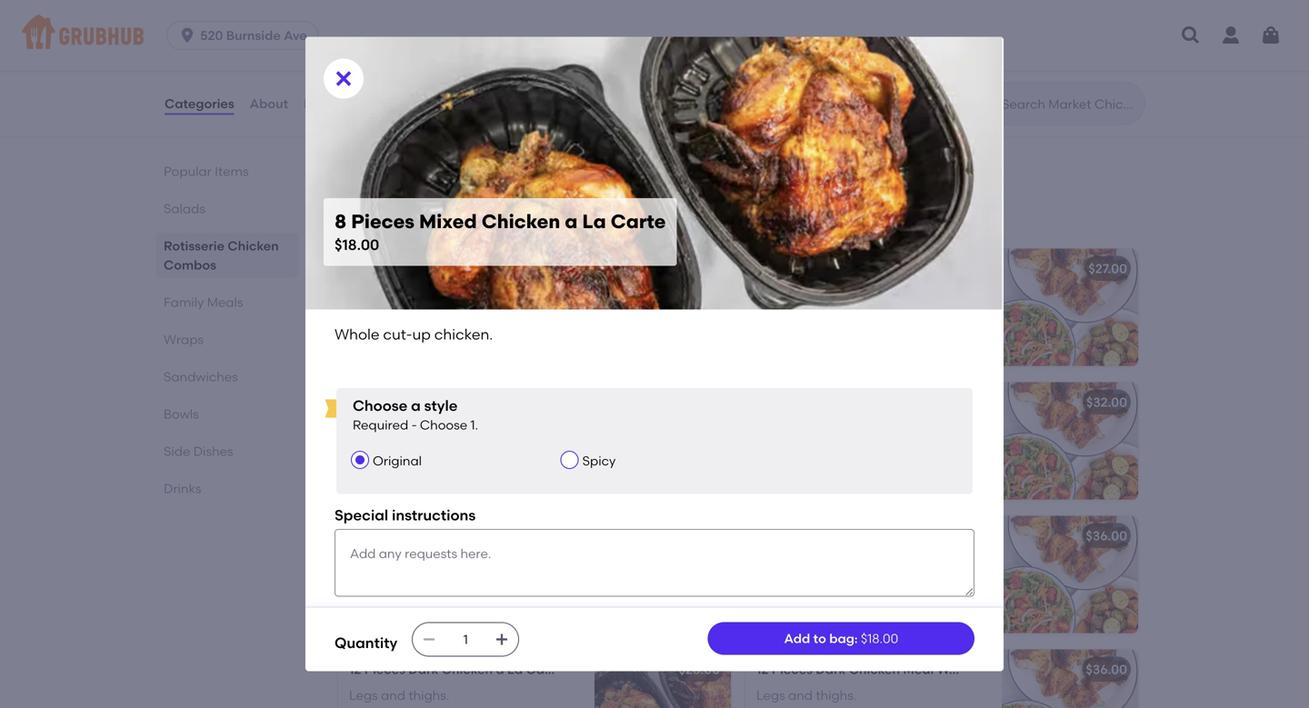 Task type: vqa. For each thing, say whether or not it's contained in the screenshot.
the 4 Pieces White Chicken Combo W/ 2 sides
yes



Task type: describe. For each thing, give the bounding box(es) containing it.
to
[[813, 631, 826, 646]]

4 3 from the left
[[505, 554, 513, 570]]

pieces for 8 pieces white chicken a la carte
[[360, 395, 401, 410]]

mixed for 12 pieces mixed chicken meal w/ 2 sides [16oz]
[[816, 528, 853, 544]]

carte for 12 pieces dark chicken a la carte
[[526, 662, 562, 678]]

dishes
[[193, 444, 233, 459]]

chicken for 8 pieces mixed chicken meal w/ 2 sides [16oz]
[[852, 261, 903, 277]]

a for 8 pieces mixed chicken a la carte
[[499, 261, 507, 277]]

mixed for 12 pieces mixed chicken a la carte
[[408, 528, 446, 544]]

la for 12 pieces mixed chicken a la carte
[[515, 528, 530, 544]]

8 for 8 pieces white chicken a la carte
[[349, 395, 357, 410]]

a inside the choose a style required - choose 1.
[[411, 397, 421, 415]]

4 for 4 pieces white chicken combo w/ 2 sides
[[349, 63, 357, 78]]

whole for 8 pieces mixed chicken meal w/ 2 sides [16oz]
[[756, 287, 796, 302]]

Input item quantity number field
[[446, 623, 486, 656]]

8 pieces mixed chicken meal w/ 2 sides [16oz] image
[[1002, 249, 1138, 367]]

520 burnside ave button
[[166, 21, 326, 50]]

1 horizontal spatial thighs.
[[516, 554, 557, 570]]

breasts,
[[360, 554, 409, 570]]

required
[[353, 417, 408, 433]]

[16oz] for 12 pieces mixed chicken meal w/ 2 sides [16oz]
[[1012, 528, 1049, 544]]

1 vertical spatial choose
[[420, 417, 467, 433]]

la for 8 pieces mixed chicken a la carte $18.00
[[582, 210, 606, 233]]

2 3 from the left
[[412, 554, 419, 570]]

and down add
[[788, 688, 813, 703]]

pieces for 12 pieces mixed chicken a la carte
[[364, 528, 405, 544]]

12 pieces mixed chicken meal w/ 2 sides [16oz]
[[756, 528, 1049, 544]]

add
[[784, 631, 810, 646]]

la for 12 pieces dark chicken a la carte
[[507, 662, 523, 678]]

4 pieces white chicken combo w/ 2 sides image
[[595, 51, 731, 169]]

white for 2
[[404, 63, 441, 78]]

$36.00 for 12 pieces mixed chicken meal w/ 2 sides [16oz]
[[1086, 528, 1127, 544]]

Search Market Chicken search field
[[1000, 95, 1139, 113]]

0 horizontal spatial meals
[[207, 295, 243, 310]]

style
[[424, 397, 458, 415]]

whole cut-up chicken. for 8 pieces mixed chicken meal w/ 2 sides [16oz]
[[756, 287, 894, 302]]

8 for 8 pieces mixed chicken a la carte
[[349, 261, 357, 277]]

mixed for 8 pieces mixed chicken meal w/ 2 sides [16oz]
[[811, 261, 849, 277]]

rotisserie chicken combos
[[164, 238, 279, 273]]

[16oz] for 12 pieces dark chicken meal w/ 2 sides [16oz]
[[1005, 662, 1041, 678]]

legs for 12 pieces dark chicken meal w/ 2 sides [16oz]
[[756, 688, 785, 703]]

mixed for 8 pieces mixed chicken a la carte $18.00
[[419, 210, 477, 233]]

meal for 12 pieces dark chicken meal w/ 2 sides [16oz]
[[903, 662, 934, 678]]

up up style
[[412, 326, 431, 343]]

chicken for 4 pieces white chicken combo w/ 2 sides
[[444, 63, 495, 78]]

categories
[[165, 96, 234, 111]]

breasts for 2
[[359, 89, 405, 104]]

reviews button
[[303, 71, 355, 136]]

mixed for 8 pieces mixed chicken a la carte
[[404, 261, 441, 277]]

about
[[250, 96, 288, 111]]

carte for 8 pieces mixed chicken a la carte
[[529, 261, 565, 277]]

2 for 8 pieces white chicken meal w/ 2 sides [16oz]
[[961, 395, 969, 410]]

whole for 8 pieces mixed chicken a la carte
[[349, 287, 388, 302]]

cut- for 8 pieces mixed chicken a la carte
[[391, 287, 417, 302]]

12 for 12 pieces mixed chicken meal w/ 2 sides [16oz]
[[756, 528, 769, 544]]

520
[[200, 28, 223, 43]]

12 pieces mixed chicken a la carte
[[349, 528, 569, 544]]

0 horizontal spatial choose
[[353, 397, 408, 415]]

8 pieces mixed chicken meal w/ 2 sides [16oz]
[[756, 261, 1044, 277]]

wraps
[[164, 332, 204, 347]]

special
[[335, 506, 388, 524]]

whole cut-up chicken. for 8 pieces mixed chicken a la carte
[[349, 287, 487, 302]]

legs,
[[474, 554, 502, 570]]

and down style
[[408, 420, 433, 436]]

salads
[[164, 201, 205, 216]]

spicy
[[582, 453, 616, 469]]

1 horizontal spatial family
[[335, 206, 398, 229]]

Special instructions text field
[[335, 529, 975, 597]]

12 pieces dark chicken meal w/ 2 sides [16oz]
[[756, 662, 1041, 678]]

$36.00 for 12 pieces dark chicken meal w/ 2 sides [16oz]
[[1086, 662, 1127, 678]]

1 vertical spatial family
[[164, 295, 204, 310]]

a for 12 pieces dark chicken a la carte
[[496, 662, 504, 678]]

quantity
[[335, 634, 397, 652]]

rotisserie
[[164, 238, 225, 254]]

legs and thighs. for 12 pieces dark chicken a la carte
[[349, 688, 449, 703]]

carte for 12 pieces mixed chicken a la carte
[[533, 528, 569, 544]]

legs for 12 pieces dark chicken a la carte
[[349, 688, 378, 703]]

about button
[[249, 71, 289, 136]]

half
[[487, 89, 513, 104]]

a for 12 pieces mixed chicken a la carte
[[503, 528, 512, 544]]

$27.00
[[1089, 261, 1127, 277]]

sides for 12 pieces mixed chicken meal w/ 2 sides [16oz]
[[977, 528, 1009, 544]]

8 for 8 pieces mixed chicken meal w/ 2 sides [16oz]
[[756, 261, 764, 277]]

4 down style
[[436, 420, 443, 436]]

[16oz] for 8 pieces white chicken meal w/ 2 sides [16oz]
[[1007, 395, 1043, 410]]

8 pieces white chicken a la carte image
[[595, 382, 731, 501]]

1 horizontal spatial family meals
[[335, 206, 460, 229]]

up for a
[[417, 287, 433, 302]]

520 burnside ave
[[200, 28, 307, 43]]

svg image
[[422, 632, 437, 647]]

12 pieces mixed chicken a la carte image
[[595, 516, 731, 634]]

0 horizontal spatial family meals
[[164, 295, 243, 310]]

bag:
[[829, 631, 858, 646]]



Task type: locate. For each thing, give the bounding box(es) containing it.
svg image inside 520 burnside ave button
[[178, 26, 196, 45]]

chicken for 12 pieces mixed chicken meal w/ 2 sides [16oz]
[[856, 528, 907, 544]]

4 left -
[[349, 420, 356, 436]]

12 pieces mixed chicken meal w/ 2 sides [16oz] image
[[1002, 516, 1138, 634]]

chicken for 12 pieces dark chicken meal w/ 2 sides [16oz]
[[849, 662, 900, 678]]

la for 8 pieces mixed chicken a la carte
[[510, 261, 526, 277]]

thighs. down 12 pieces dark chicken a la carte
[[409, 688, 449, 703]]

pieces for 8 pieces mixed chicken a la carte
[[360, 261, 401, 277]]

1 breasts from the top
[[359, 89, 405, 104]]

whole cut-up chicken.
[[349, 287, 487, 302], [756, 287, 894, 302], [335, 326, 493, 343]]

dark down add to bag: $18.00
[[816, 662, 846, 678]]

legs and thighs. down add
[[756, 688, 857, 703]]

legs and thighs. down 12 pieces dark chicken a la carte
[[349, 688, 449, 703]]

side
[[164, 444, 190, 459]]

3 breasts, 3 wings, 3 legs, 3 thighs.
[[349, 554, 557, 570]]

pieces for 8 pieces mixed chicken meal w/ 2 sides [16oz]
[[767, 261, 808, 277]]

choose a style required - choose 1.
[[353, 397, 478, 433]]

and down "quantity"
[[381, 688, 405, 703]]

3 left legs,
[[464, 554, 471, 570]]

chicken inside '8 pieces mixed chicken a la carte $18.00'
[[482, 210, 560, 233]]

chicken for 12 pieces dark chicken a la carte
[[442, 662, 493, 678]]

8 pieces white chicken a la carte
[[349, 395, 564, 410]]

1 legs and thighs. from the left
[[349, 688, 449, 703]]

1 dark from the left
[[408, 662, 439, 678]]

1 horizontal spatial legs and thighs.
[[756, 688, 857, 703]]

2 $36.00 from the top
[[1086, 662, 1127, 678]]

3 left 'wings,'
[[412, 554, 419, 570]]

dark for meal
[[816, 662, 846, 678]]

2 for 4 pieces white chicken combo w/ 2 sides
[[570, 63, 577, 78]]

sides for 4 pieces white chicken combo w/ 2 sides
[[580, 63, 612, 78]]

1 vertical spatial $28.00
[[679, 662, 720, 678]]

1 vertical spatial meals
[[207, 295, 243, 310]]

pieces for 4 pieces white chicken combo w/ 2 sides
[[360, 63, 401, 78]]

combos
[[164, 257, 216, 273]]

1 $28.00 from the top
[[679, 528, 720, 544]]

thighs. down add to bag: $18.00
[[816, 688, 857, 703]]

carte for 8 pieces mixed chicken a la carte $18.00
[[611, 210, 666, 233]]

1 wings. from the top
[[446, 89, 484, 104]]

la
[[582, 210, 606, 233], [510, 261, 526, 277], [510, 395, 525, 410], [515, 528, 530, 544], [507, 662, 523, 678]]

12 pieces dark chicken a la carte image
[[595, 650, 731, 708]]

1 vertical spatial breasts
[[360, 420, 405, 436]]

a inside '8 pieces mixed chicken a la carte $18.00'
[[565, 210, 578, 233]]

$28.00 for 12 pieces mixed chicken meal w/ 2 sides [16oz]
[[679, 528, 720, 544]]

1 horizontal spatial dark
[[816, 662, 846, 678]]

popular items
[[164, 164, 249, 179]]

w/ for 4 pieces white chicken combo w/ 2 sides
[[548, 63, 567, 78]]

4
[[349, 63, 357, 78], [349, 420, 356, 436], [436, 420, 443, 436]]

wings.
[[446, 89, 484, 104], [446, 420, 485, 436]]

breasts for 4
[[360, 420, 405, 436]]

meals down rotisserie chicken combos
[[207, 295, 243, 310]]

3 right legs,
[[505, 554, 513, 570]]

dark down svg icon
[[408, 662, 439, 678]]

3 3 from the left
[[464, 554, 471, 570]]

pieces inside '8 pieces mixed chicken a la carte $18.00'
[[351, 210, 415, 233]]

up for meal
[[824, 287, 840, 302]]

[16oz] for 8 pieces mixed chicken meal w/ 2 sides [16oz]
[[1007, 261, 1044, 277]]

choose down style
[[420, 417, 467, 433]]

pieces for 12 pieces dark chicken a la carte
[[364, 662, 405, 678]]

combo
[[498, 63, 545, 78]]

1 legs from the left
[[349, 688, 378, 703]]

breasts right reviews
[[359, 89, 405, 104]]

a for 8 pieces white chicken a la carte
[[498, 395, 507, 410]]

wings. for 2
[[446, 89, 484, 104]]

original
[[373, 453, 422, 469]]

4 pieces white chicken combo w/ 2 sides
[[349, 63, 612, 78]]

4 breasts and 4 wings.
[[349, 420, 485, 436]]

whole cut-up chicken. up style
[[335, 326, 493, 343]]

0 vertical spatial $28.00
[[679, 528, 720, 544]]

wings. down the 8 pieces white chicken a la carte
[[446, 420, 485, 436]]

meal for 8 pieces mixed chicken meal w/ 2 sides [16oz]
[[906, 261, 937, 277]]

meal
[[906, 261, 937, 277], [905, 395, 936, 410], [910, 528, 941, 544], [903, 662, 934, 678]]

popular
[[164, 164, 212, 179]]

12 pieces dark chicken meal w/ 2 sides [16oz] image
[[1002, 650, 1138, 708]]

8 for 8 pieces white chicken meal w/ 2 sides [16oz]
[[756, 395, 764, 410]]

up
[[417, 287, 433, 302], [824, 287, 840, 302], [412, 326, 431, 343]]

white for 4
[[404, 395, 441, 410]]

pieces for 8 pieces mixed chicken a la carte $18.00
[[351, 210, 415, 233]]

$28.00
[[679, 528, 720, 544], [679, 662, 720, 678]]

carte inside '8 pieces mixed chicken a la carte $18.00'
[[611, 210, 666, 233]]

1 horizontal spatial choose
[[420, 417, 467, 433]]

1 3 from the left
[[349, 554, 357, 570]]

1 horizontal spatial meals
[[403, 206, 460, 229]]

pieces
[[360, 63, 401, 78], [351, 210, 415, 233], [360, 261, 401, 277], [767, 261, 808, 277], [360, 395, 401, 410], [767, 395, 808, 410], [364, 528, 405, 544], [772, 528, 813, 544], [364, 662, 405, 678], [772, 662, 813, 678]]

8
[[335, 210, 347, 233], [349, 261, 357, 277], [756, 261, 764, 277], [349, 395, 357, 410], [756, 395, 764, 410]]

thighs.
[[516, 554, 557, 570], [409, 688, 449, 703], [816, 688, 857, 703]]

wings. down 4 pieces white chicken combo w/ 2 sides
[[446, 89, 484, 104]]

2 for 12 pieces dark chicken meal w/ 2 sides [16oz]
[[959, 662, 967, 678]]

sides for 8 pieces white chicken meal w/ 2 sides [16oz]
[[972, 395, 1004, 410]]

burnside
[[226, 28, 281, 43]]

pieces for 12 pieces dark chicken meal w/ 2 sides [16oz]
[[772, 662, 813, 678]]

3
[[349, 554, 357, 570], [412, 554, 419, 570], [464, 554, 471, 570], [505, 554, 513, 570]]

svg image
[[1180, 25, 1202, 46], [1260, 25, 1282, 46], [178, 26, 196, 45], [333, 68, 355, 90], [495, 632, 509, 647]]

carte for 8 pieces white chicken a la carte
[[528, 395, 564, 410]]

sides for 8 pieces mixed chicken meal w/ 2 sides [16oz]
[[972, 261, 1004, 277]]

chicken for 8 pieces white chicken a la carte
[[444, 395, 495, 410]]

wings. for 4
[[446, 420, 485, 436]]

1 horizontal spatial legs
[[756, 688, 785, 703]]

meal for 12 pieces mixed chicken meal w/ 2 sides [16oz]
[[910, 528, 941, 544]]

cut-
[[391, 287, 417, 302], [799, 287, 824, 302], [383, 326, 412, 343]]

cut- for 8 pieces mixed chicken meal w/ 2 sides [16oz]
[[799, 287, 824, 302]]

la inside '8 pieces mixed chicken a la carte $18.00'
[[582, 210, 606, 233]]

sandwiches
[[164, 369, 238, 385]]

legs down "quantity"
[[349, 688, 378, 703]]

special instructions
[[335, 506, 476, 524]]

a for 8 pieces mixed chicken a la carte $18.00
[[565, 210, 578, 233]]

family meals up 8 pieces mixed chicken a la carte
[[335, 206, 460, 229]]

chicken for 12 pieces mixed chicken a la carte
[[449, 528, 500, 544]]

bowls
[[164, 406, 199, 422]]

1 vertical spatial wings.
[[446, 420, 485, 436]]

chicken for 8 pieces mixed chicken a la carte
[[444, 261, 496, 277]]

w/ for 8 pieces white chicken meal w/ 2 sides [16oz]
[[939, 395, 958, 410]]

breasts left -
[[360, 420, 405, 436]]

4 up reviews
[[349, 63, 357, 78]]

meals up 8 pieces mixed chicken a la carte
[[403, 206, 460, 229]]

0 vertical spatial wings.
[[446, 89, 484, 104]]

0 horizontal spatial dark
[[408, 662, 439, 678]]

1 $36.00 from the top
[[1086, 528, 1127, 544]]

instructions
[[392, 506, 476, 524]]

sides for 12 pieces dark chicken meal w/ 2 sides [16oz]
[[970, 662, 1002, 678]]

chicken for 8 pieces white chicken meal w/ 2 sides [16oz]
[[851, 395, 902, 410]]

2 breasts from the top
[[360, 420, 405, 436]]

4 for 4 breasts and 4 wings.
[[349, 420, 356, 436]]

meal for 8 pieces white chicken meal w/ 2 sides [16oz]
[[905, 395, 936, 410]]

add to bag: $18.00
[[784, 631, 898, 646]]

reviews
[[304, 96, 354, 111]]

main navigation navigation
[[0, 0, 1309, 71]]

legs and thighs. for 12 pieces dark chicken meal w/ 2 sides [16oz]
[[756, 688, 857, 703]]

w/
[[548, 63, 567, 78], [940, 261, 959, 277], [939, 395, 958, 410], [944, 528, 963, 544], [937, 662, 956, 678]]

pieces for 12 pieces mixed chicken meal w/ 2 sides [16oz]
[[772, 528, 813, 544]]

whole
[[349, 287, 388, 302], [756, 287, 796, 302], [335, 326, 380, 343]]

2 $28.00 from the top
[[679, 662, 720, 678]]

2 for 12 pieces mixed chicken meal w/ 2 sides [16oz]
[[967, 528, 974, 544]]

12 for 12 pieces dark chicken meal w/ 2 sides [16oz]
[[756, 662, 769, 678]]

-
[[411, 417, 417, 433]]

thighs. for 12 pieces dark chicken meal w/ 2 sides [16oz]
[[816, 688, 857, 703]]

1 vertical spatial $36.00
[[1086, 662, 1127, 678]]

2 horizontal spatial thighs.
[[816, 688, 857, 703]]

thighs. right legs,
[[516, 554, 557, 570]]

dark
[[408, 662, 439, 678], [816, 662, 846, 678]]

thighs. for 12 pieces dark chicken a la carte
[[409, 688, 449, 703]]

1.
[[470, 417, 478, 433]]

3 left breasts,
[[349, 554, 357, 570]]

$18.00 inside '8 pieces mixed chicken a la carte $18.00'
[[335, 236, 379, 254]]

carte
[[611, 210, 666, 233], [529, 261, 565, 277], [528, 395, 564, 410], [533, 528, 569, 544], [526, 662, 562, 678]]

0 horizontal spatial thighs.
[[409, 688, 449, 703]]

meals
[[403, 206, 460, 229], [207, 295, 243, 310]]

2 dark from the left
[[816, 662, 846, 678]]

8 pieces mixed chicken a la carte image
[[595, 249, 731, 367]]

whole cut-up chicken. down 8 pieces mixed chicken meal w/ 2 sides [16oz]
[[756, 287, 894, 302]]

a
[[565, 210, 578, 233], [499, 261, 507, 277], [498, 395, 507, 410], [411, 397, 421, 415], [503, 528, 512, 544], [496, 662, 504, 678]]

2 legs from the left
[[756, 688, 785, 703]]

2 for 8 pieces mixed chicken meal w/ 2 sides [16oz]
[[962, 261, 969, 277]]

items
[[215, 164, 249, 179]]

sides
[[580, 63, 612, 78], [972, 261, 1004, 277], [972, 395, 1004, 410], [977, 528, 1009, 544], [970, 662, 1002, 678]]

2
[[570, 63, 577, 78], [349, 89, 356, 104], [436, 89, 443, 104], [962, 261, 969, 277], [961, 395, 969, 410], [967, 528, 974, 544], [959, 662, 967, 678]]

family meals down combos
[[164, 295, 243, 310]]

2 breasts and 2 wings. half chicken.
[[349, 89, 567, 104]]

chicken inside rotisserie chicken combos
[[228, 238, 279, 254]]

w/ for 8 pieces mixed chicken meal w/ 2 sides [16oz]
[[940, 261, 959, 277]]

ave
[[284, 28, 307, 43]]

[16oz]
[[1007, 261, 1044, 277], [1007, 395, 1043, 410], [1012, 528, 1049, 544], [1005, 662, 1041, 678]]

$18.00
[[681, 63, 720, 78], [335, 236, 379, 254], [681, 261, 720, 277], [861, 631, 898, 646]]

0 horizontal spatial family
[[164, 295, 204, 310]]

12
[[349, 528, 361, 544], [756, 528, 769, 544], [349, 662, 361, 678], [756, 662, 769, 678]]

1 vertical spatial family meals
[[164, 295, 243, 310]]

legs down add
[[756, 688, 785, 703]]

family meals
[[335, 206, 460, 229], [164, 295, 243, 310]]

8 for 8 pieces mixed chicken a la carte $18.00
[[335, 210, 347, 233]]

12 for 12 pieces mixed chicken a la carte
[[349, 528, 361, 544]]

legs and thighs.
[[349, 688, 449, 703], [756, 688, 857, 703]]

up down 8 pieces mixed chicken meal w/ 2 sides [16oz]
[[824, 287, 840, 302]]

up down 8 pieces mixed chicken a la carte
[[417, 287, 433, 302]]

and down 4 pieces white chicken combo w/ 2 sides
[[408, 89, 433, 104]]

0 horizontal spatial legs
[[349, 688, 378, 703]]

12 for 12 pieces dark chicken a la carte
[[349, 662, 361, 678]]

0 vertical spatial choose
[[353, 397, 408, 415]]

pieces for 8 pieces white chicken meal w/ 2 sides [16oz]
[[767, 395, 808, 410]]

0 horizontal spatial legs and thighs.
[[349, 688, 449, 703]]

search icon image
[[973, 93, 995, 115]]

mixed inside '8 pieces mixed chicken a la carte $18.00'
[[419, 210, 477, 233]]

mixed
[[419, 210, 477, 233], [404, 261, 441, 277], [811, 261, 849, 277], [408, 528, 446, 544], [816, 528, 853, 544]]

family
[[335, 206, 398, 229], [164, 295, 204, 310]]

chicken.
[[516, 89, 567, 104], [436, 287, 487, 302], [843, 287, 894, 302], [434, 326, 493, 343]]

side dishes
[[164, 444, 233, 459]]

white
[[404, 63, 441, 78], [404, 395, 441, 410], [811, 395, 848, 410]]

8 pieces white chicken meal w/ 2 sides [16oz]
[[756, 395, 1043, 410]]

categories button
[[164, 71, 235, 136]]

8 pieces white chicken meal w/ 2 sides [16oz] image
[[1002, 382, 1138, 501]]

$36.00
[[1086, 528, 1127, 544], [1086, 662, 1127, 678]]

0 vertical spatial $36.00
[[1086, 528, 1127, 544]]

whole cut-up chicken. down 8 pieces mixed chicken a la carte
[[349, 287, 487, 302]]

2 wings. from the top
[[446, 420, 485, 436]]

w/ for 12 pieces dark chicken meal w/ 2 sides [16oz]
[[937, 662, 956, 678]]

8 pieces mixed chicken a la carte
[[349, 261, 565, 277]]

8 inside '8 pieces mixed chicken a la carte $18.00'
[[335, 210, 347, 233]]

and
[[408, 89, 433, 104], [408, 420, 433, 436], [381, 688, 405, 703], [788, 688, 813, 703]]

chicken for 8 pieces mixed chicken a la carte $18.00
[[482, 210, 560, 233]]

2 legs and thighs. from the left
[[756, 688, 857, 703]]

$32.00
[[1086, 395, 1127, 410]]

0 vertical spatial meals
[[403, 206, 460, 229]]

breasts
[[359, 89, 405, 104], [360, 420, 405, 436]]

12 pieces dark chicken a la carte
[[349, 662, 562, 678]]

0 vertical spatial family meals
[[335, 206, 460, 229]]

choose up the required
[[353, 397, 408, 415]]

w/ for 12 pieces mixed chicken meal w/ 2 sides [16oz]
[[944, 528, 963, 544]]

0 vertical spatial family
[[335, 206, 398, 229]]

wings,
[[422, 554, 461, 570]]

chicken
[[444, 63, 495, 78], [482, 210, 560, 233], [228, 238, 279, 254], [444, 261, 496, 277], [852, 261, 903, 277], [444, 395, 495, 410], [851, 395, 902, 410], [449, 528, 500, 544], [856, 528, 907, 544], [442, 662, 493, 678], [849, 662, 900, 678]]

drinks
[[164, 481, 201, 496]]

0 vertical spatial breasts
[[359, 89, 405, 104]]

choose
[[353, 397, 408, 415], [420, 417, 467, 433]]

legs
[[349, 688, 378, 703], [756, 688, 785, 703]]

la for 8 pieces white chicken a la carte
[[510, 395, 525, 410]]

8 pieces mixed chicken a la carte $18.00
[[335, 210, 666, 254]]

dark for a
[[408, 662, 439, 678]]

$28.00 for 12 pieces dark chicken meal w/ 2 sides [16oz]
[[679, 662, 720, 678]]



